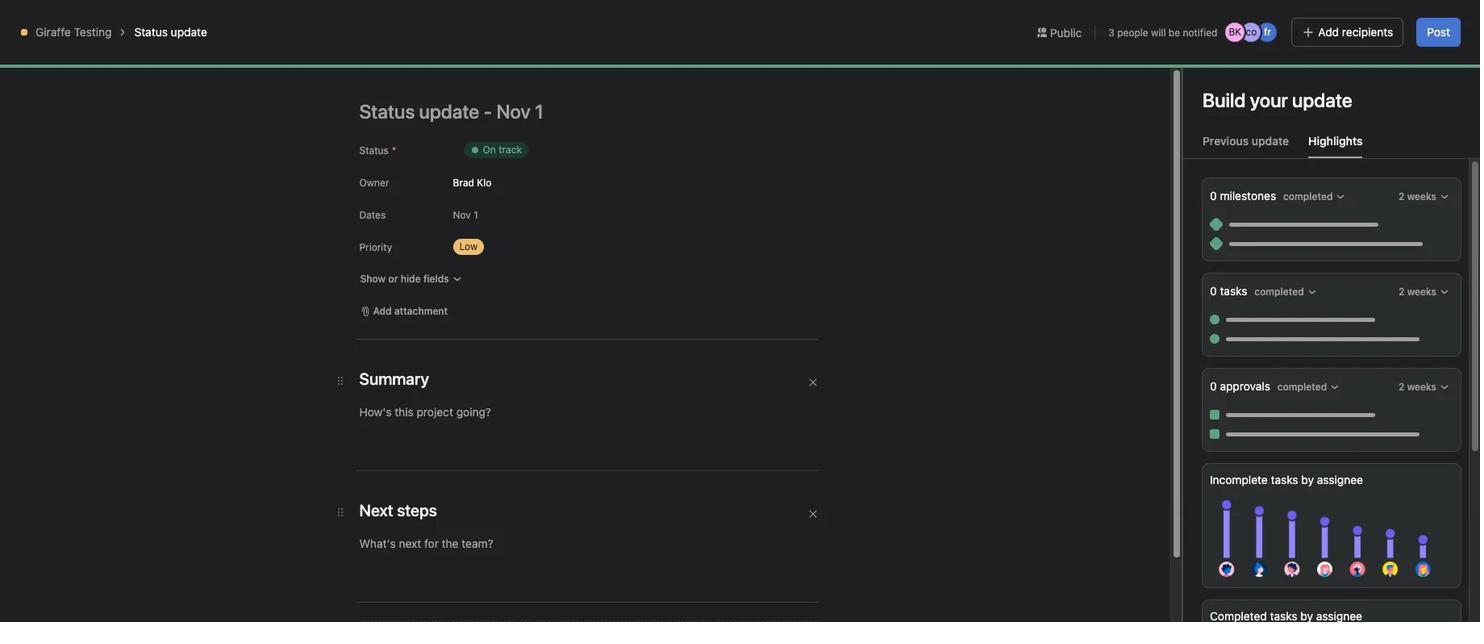Task type: describe. For each thing, give the bounding box(es) containing it.
remove section image for summary text field
[[808, 378, 818, 387]]

Section title text field
[[359, 368, 429, 391]]

milestones
[[1220, 189, 1277, 203]]

2 for 0 tasks
[[1399, 286, 1405, 298]]

be
[[1169, 26, 1181, 38]]

hide
[[401, 273, 421, 285]]

add recipients button
[[1292, 18, 1404, 47]]

notified
[[1183, 26, 1218, 38]]

billing
[[1373, 13, 1400, 25]]

dates
[[359, 209, 386, 221]]

low
[[460, 240, 478, 253]]

status for status *
[[359, 144, 389, 157]]

incomplete
[[1210, 473, 1268, 487]]

post button
[[1417, 18, 1461, 47]]

0 for 0 tasks
[[1210, 284, 1217, 298]]

what's in my trial? button
[[1237, 8, 1335, 31]]

status *
[[359, 144, 397, 157]]

show or hide fields button
[[353, 268, 469, 290]]

left
[[1212, 19, 1227, 31]]

approvals
[[1220, 379, 1271, 393]]

2 for 0 milestones
[[1399, 190, 1405, 203]]

on track button
[[453, 136, 539, 165]]

dashboard
[[473, 101, 532, 115]]

update for previous update
[[1252, 134, 1290, 148]]

fr
[[1264, 26, 1272, 38]]

bk
[[1229, 26, 1242, 38]]

calendar link
[[298, 99, 359, 117]]

remove section image for next steps text box
[[808, 509, 818, 519]]

add billing info button
[[1345, 8, 1427, 31]]

what's
[[1244, 13, 1276, 25]]

0 tasks
[[1210, 284, 1251, 298]]

will
[[1152, 26, 1166, 38]]

update for status update
[[171, 25, 207, 39]]

0 for 0 approvals
[[1210, 379, 1217, 393]]

completed button for 0 approvals
[[1274, 376, 1345, 399]]

17
[[1176, 19, 1186, 31]]

add for add billing info
[[1352, 13, 1371, 25]]

fields
[[424, 273, 449, 285]]

giraffe
[[36, 25, 71, 39]]

calendar
[[311, 101, 359, 115]]

2 weeks button for milestones
[[1395, 186, 1454, 208]]

owner
[[359, 177, 389, 189]]

0 approvals
[[1210, 379, 1274, 393]]

3
[[1109, 26, 1115, 38]]

klo
[[477, 176, 492, 188]]

build your update
[[1203, 89, 1353, 111]]

in
[[1279, 13, 1287, 25]]

people
[[1118, 26, 1149, 38]]

0 for 0 milestones
[[1210, 189, 1217, 203]]

nov 1
[[453, 209, 478, 221]]

completed for 0 approvals
[[1278, 381, 1328, 393]]

3 people will be notified
[[1109, 26, 1218, 38]]

completed for 0 milestones
[[1284, 190, 1333, 203]]

completed for 0 tasks
[[1255, 286, 1305, 298]]

workflow
[[391, 101, 441, 115]]

free
[[1187, 7, 1207, 19]]

1
[[474, 209, 478, 221]]

assignee
[[1318, 473, 1364, 487]]

on track
[[483, 144, 522, 156]]

tab list containing previous update
[[1184, 132, 1481, 159]]

weeks for milestones
[[1408, 190, 1437, 203]]

previous update
[[1203, 134, 1290, 148]]

my
[[1290, 13, 1303, 25]]



Task type: vqa. For each thing, say whether or not it's contained in the screenshot.
Team dropdown button
no



Task type: locate. For each thing, give the bounding box(es) containing it.
1 2 from the top
[[1399, 190, 1405, 203]]

2 weeks for milestones
[[1399, 190, 1437, 203]]

1 2 weeks button from the top
[[1395, 186, 1454, 208]]

3 2 weeks button from the top
[[1395, 376, 1454, 399]]

brad
[[453, 176, 474, 188]]

build
[[1203, 89, 1246, 111]]

Title of update text field
[[359, 94, 844, 129]]

status
[[134, 25, 168, 39], [359, 144, 389, 157]]

by
[[1302, 473, 1314, 487]]

add for add attachment
[[373, 305, 392, 317]]

your update
[[1251, 89, 1353, 111]]

co
[[1246, 26, 1257, 38]]

testing
[[74, 25, 112, 39]]

add inside add billing info button
[[1352, 13, 1371, 25]]

1 vertical spatial 2 weeks button
[[1395, 281, 1454, 303]]

2 for 0 approvals
[[1399, 381, 1405, 393]]

remove section image
[[808, 378, 818, 387], [808, 509, 818, 519]]

weeks
[[1408, 190, 1437, 203], [1408, 286, 1437, 298], [1408, 381, 1437, 393]]

add billing info
[[1352, 13, 1420, 25]]

workflow link
[[378, 99, 441, 117]]

or
[[388, 273, 398, 285]]

1 weeks from the top
[[1408, 190, 1437, 203]]

0 milestones
[[1210, 189, 1280, 203]]

post
[[1428, 25, 1451, 39]]

free trial 17 days left
[[1176, 7, 1227, 31]]

1 vertical spatial completed
[[1255, 286, 1305, 298]]

completed
[[1284, 190, 1333, 203], [1255, 286, 1305, 298], [1278, 381, 1328, 393]]

weeks for approvals
[[1408, 381, 1437, 393]]

show or hide fields
[[360, 273, 449, 285]]

2 vertical spatial completed
[[1278, 381, 1328, 393]]

0 horizontal spatial status
[[134, 25, 168, 39]]

ribbon image
[[29, 59, 48, 78]]

3 0 from the top
[[1210, 379, 1217, 393]]

Section title text field
[[359, 499, 437, 522]]

completed button for 0 milestones
[[1280, 186, 1350, 208]]

attachment
[[394, 305, 448, 317]]

tasks for 0
[[1220, 284, 1248, 298]]

weeks for tasks
[[1408, 286, 1437, 298]]

add
[[1352, 13, 1371, 25], [1319, 25, 1340, 39], [373, 305, 392, 317]]

0 vertical spatial 2 weeks button
[[1395, 186, 1454, 208]]

status left '*'
[[359, 144, 389, 157]]

1 vertical spatial tasks
[[1271, 473, 1299, 487]]

add for add recipients
[[1319, 25, 1340, 39]]

1 vertical spatial update
[[1252, 134, 1290, 148]]

1 vertical spatial status
[[359, 144, 389, 157]]

0 vertical spatial completed button
[[1280, 186, 1350, 208]]

update inside tab list
[[1252, 134, 1290, 148]]

3 2 weeks from the top
[[1399, 381, 1437, 393]]

priority
[[359, 241, 392, 253]]

2 vertical spatial completed button
[[1274, 376, 1345, 399]]

1 vertical spatial completed button
[[1251, 281, 1322, 303]]

giraffe testing
[[36, 25, 112, 39]]

status for status update
[[134, 25, 168, 39]]

2 vertical spatial 2 weeks
[[1399, 381, 1437, 393]]

0 vertical spatial update
[[171, 25, 207, 39]]

None text field
[[68, 54, 182, 83]]

track
[[499, 144, 522, 156]]

2 vertical spatial 0
[[1210, 379, 1217, 393]]

previous
[[1203, 134, 1249, 148]]

dashboard link
[[460, 99, 532, 117]]

2 vertical spatial weeks
[[1408, 381, 1437, 393]]

trial?
[[1306, 13, 1328, 25]]

0 vertical spatial tasks
[[1220, 284, 1248, 298]]

incomplete tasks by assignee
[[1210, 473, 1364, 487]]

add attachment button
[[353, 300, 455, 323]]

*
[[392, 144, 397, 157]]

status right testing
[[134, 25, 168, 39]]

0 vertical spatial 2
[[1399, 190, 1405, 203]]

2 remove section image from the top
[[808, 509, 818, 519]]

1 horizontal spatial add
[[1319, 25, 1340, 39]]

nov
[[453, 209, 471, 221]]

2
[[1399, 190, 1405, 203], [1399, 286, 1405, 298], [1399, 381, 1405, 393]]

3 2 from the top
[[1399, 381, 1405, 393]]

2 vertical spatial 2
[[1399, 381, 1405, 393]]

2 2 weeks from the top
[[1399, 286, 1437, 298]]

2 weeks button for approvals
[[1395, 376, 1454, 399]]

0 horizontal spatial add
[[373, 305, 392, 317]]

public
[[1050, 25, 1082, 39]]

0
[[1210, 189, 1217, 203], [1210, 284, 1217, 298], [1210, 379, 1217, 393]]

1 vertical spatial weeks
[[1408, 286, 1437, 298]]

0 vertical spatial completed
[[1284, 190, 1333, 203]]

remove from starred image
[[212, 62, 225, 75]]

days
[[1188, 19, 1210, 31]]

1 0 from the top
[[1210, 189, 1217, 203]]

giraffe testing link
[[36, 25, 112, 39]]

1 vertical spatial 2 weeks
[[1399, 286, 1437, 298]]

low button
[[453, 239, 500, 255]]

0 vertical spatial status
[[134, 25, 168, 39]]

1 vertical spatial remove section image
[[808, 509, 818, 519]]

tasks
[[1220, 284, 1248, 298], [1271, 473, 1299, 487]]

completed button
[[1280, 186, 1350, 208], [1251, 281, 1322, 303], [1274, 376, 1345, 399]]

2 2 from the top
[[1399, 286, 1405, 298]]

add inside the add recipients button
[[1319, 25, 1340, 39]]

info
[[1403, 13, 1420, 25]]

1 2 weeks from the top
[[1399, 190, 1437, 203]]

tasks for incomplete
[[1271, 473, 1299, 487]]

0 vertical spatial 0
[[1210, 189, 1217, 203]]

2 horizontal spatial add
[[1352, 13, 1371, 25]]

recipients
[[1343, 25, 1394, 39]]

0 vertical spatial remove section image
[[808, 378, 818, 387]]

1 remove section image from the top
[[808, 378, 818, 387]]

2 0 from the top
[[1210, 284, 1217, 298]]

2 2 weeks button from the top
[[1395, 281, 1454, 303]]

1 vertical spatial 0
[[1210, 284, 1217, 298]]

add recipients
[[1319, 25, 1394, 39]]

status update
[[134, 25, 207, 39]]

trial
[[1210, 7, 1227, 19]]

2 vertical spatial 2 weeks button
[[1395, 376, 1454, 399]]

update
[[171, 25, 207, 39], [1252, 134, 1290, 148]]

2 weeks button
[[1395, 186, 1454, 208], [1395, 281, 1454, 303], [1395, 376, 1454, 399]]

3 weeks from the top
[[1408, 381, 1437, 393]]

1 horizontal spatial status
[[359, 144, 389, 157]]

list box
[[550, 6, 937, 32]]

completed button for 0 tasks
[[1251, 281, 1322, 303]]

show
[[360, 273, 386, 285]]

brad klo
[[453, 176, 492, 188]]

1 horizontal spatial tasks
[[1271, 473, 1299, 487]]

completed right approvals on the right of page
[[1278, 381, 1328, 393]]

completed right 0 tasks
[[1255, 286, 1305, 298]]

0 horizontal spatial tasks
[[1220, 284, 1248, 298]]

2 weeks for approvals
[[1399, 381, 1437, 393]]

completed right milestones in the top right of the page
[[1284, 190, 1333, 203]]

add inside "add attachment" popup button
[[373, 305, 392, 317]]

0 vertical spatial 2 weeks
[[1399, 190, 1437, 203]]

1 horizontal spatial update
[[1252, 134, 1290, 148]]

0 vertical spatial weeks
[[1408, 190, 1437, 203]]

on
[[483, 144, 496, 156]]

add attachment
[[373, 305, 448, 317]]

0 horizontal spatial update
[[171, 25, 207, 39]]

2 weeks
[[1399, 190, 1437, 203], [1399, 286, 1437, 298], [1399, 381, 1437, 393]]

1 vertical spatial 2
[[1399, 286, 1405, 298]]

2 weeks for tasks
[[1399, 286, 1437, 298]]

2 weeks from the top
[[1408, 286, 1437, 298]]

2 weeks button for tasks
[[1395, 281, 1454, 303]]

highlights
[[1309, 134, 1363, 148]]

tab list
[[1184, 132, 1481, 159]]

what's in my trial?
[[1244, 13, 1328, 25]]



